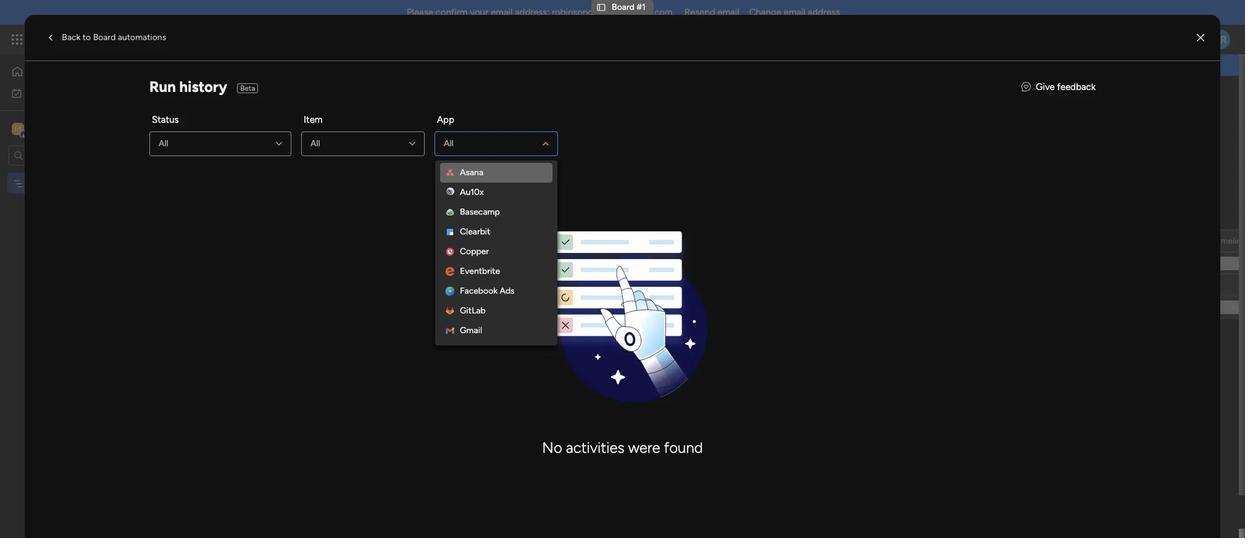 Task type: describe. For each thing, give the bounding box(es) containing it.
run
[[149, 78, 176, 96]]

change email address link
[[749, 7, 841, 18]]

project.
[[268, 115, 298, 125]]

eventbrite
[[460, 266, 500, 277]]

link
[[833, 59, 848, 71]]

change email address
[[749, 7, 841, 18]]

facebookads image
[[445, 287, 455, 297]]

where
[[480, 115, 504, 125]]

set
[[360, 115, 372, 125]]

1 email from the left
[[491, 7, 513, 18]]

this
[[576, 59, 593, 71]]

please
[[407, 7, 433, 18]]

visible
[[633, 59, 660, 71]]

email for change email address
[[784, 7, 806, 18]]

facebook
[[460, 286, 498, 297]]

activity
[[1077, 94, 1107, 104]]

back to board automations
[[62, 32, 166, 43]]

give feedback link
[[1022, 80, 1096, 94]]

give
[[1036, 81, 1055, 92]]

due date
[[528, 236, 563, 246]]

date
[[546, 236, 563, 246]]

assign
[[300, 115, 326, 125]]

web
[[739, 59, 758, 71]]

asana image
[[445, 168, 455, 178]]

medium
[[616, 258, 648, 269]]

keep
[[427, 115, 446, 125]]

greg robinson image
[[1211, 30, 1231, 49]]

3 all from the left
[[444, 139, 454, 149]]

home button
[[7, 62, 133, 82]]

to inside button
[[83, 32, 91, 43]]

basecamp
[[460, 207, 500, 218]]

sort by any column image
[[545, 169, 565, 182]]

any
[[222, 115, 236, 125]]

0 vertical spatial board #1
[[612, 2, 646, 12]]

owner
[[449, 236, 475, 246]]

all for item
[[311, 139, 320, 149]]

1 vertical spatial board #1
[[188, 85, 274, 113]]

1 horizontal spatial to
[[663, 59, 672, 71]]

nov 23
[[533, 259, 558, 268]]

and
[[411, 115, 425, 125]]

workspace image
[[12, 122, 24, 136]]

feedback
[[1058, 81, 1096, 92]]

work for monday
[[100, 32, 122, 46]]

no
[[542, 439, 562, 457]]

change
[[749, 7, 782, 18]]

this  board is visible to anyone on the web with a shareable link
[[576, 59, 848, 71]]

please confirm your email address: robinsongreg175@gmail.com
[[407, 7, 673, 18]]

manage
[[189, 115, 220, 125]]

manage any type of project. assign owners, set timelines and keep track of where your project stands.
[[189, 115, 583, 125]]

run history
[[149, 78, 227, 96]]

on
[[709, 59, 720, 71]]

app
[[437, 114, 454, 125]]

board inside back to board automations button
[[93, 32, 116, 43]]

with
[[760, 59, 779, 71]]

ads
[[500, 286, 515, 297]]

1 horizontal spatial board
[[188, 85, 246, 113]]

found
[[664, 439, 703, 457]]

Board #1 field
[[185, 85, 277, 113]]

timelines
[[374, 115, 409, 125]]

gmail
[[460, 326, 482, 336]]

anyone
[[674, 59, 706, 71]]

calendar
[[305, 137, 339, 148]]

activities
[[566, 439, 625, 457]]

board
[[596, 59, 621, 71]]

gmail image
[[445, 326, 455, 336]]

robinsongreg175@gmail.com
[[552, 7, 673, 18]]

address
[[808, 7, 841, 18]]

column information image
[[572, 236, 582, 246]]

resend email
[[685, 7, 740, 18]]

beta
[[240, 84, 255, 93]]

back to board automations button
[[40, 28, 171, 47]]

asana
[[460, 168, 484, 178]]

address:
[[515, 7, 550, 18]]

my
[[27, 87, 39, 98]]

project
[[526, 115, 554, 125]]

m
[[14, 123, 22, 134]]

copper image
[[445, 247, 455, 257]]

management
[[125, 32, 192, 46]]

priority
[[618, 236, 646, 246]]

2 of from the left
[[470, 115, 478, 125]]

history
[[179, 78, 227, 96]]

authentix image
[[445, 188, 455, 198]]



Task type: locate. For each thing, give the bounding box(es) containing it.
3 email from the left
[[784, 7, 806, 18]]

your inside button
[[506, 115, 524, 125]]

item
[[304, 114, 323, 125]]

of
[[257, 115, 266, 125], [470, 115, 478, 125]]

board up is
[[612, 2, 635, 12]]

table button
[[257, 133, 295, 153]]

to right back
[[83, 32, 91, 43]]

0 horizontal spatial of
[[257, 115, 266, 125]]

0 horizontal spatial your
[[470, 7, 489, 18]]

email right resend
[[718, 7, 740, 18]]

#1
[[637, 2, 646, 12], [250, 85, 274, 113]]

resend
[[685, 7, 715, 18]]

facebook ads
[[460, 286, 515, 297]]

email left address:
[[491, 7, 513, 18]]

1 horizontal spatial your
[[506, 115, 524, 125]]

email for resend email
[[718, 7, 740, 18]]

no activities were found
[[542, 439, 703, 457]]

Owner field
[[446, 234, 478, 248]]

table
[[266, 137, 286, 148]]

au10x
[[460, 187, 484, 198]]

1 vertical spatial to
[[663, 59, 672, 71]]

workspace selection element
[[12, 121, 103, 137]]

0 horizontal spatial all
[[159, 139, 168, 149]]

my work button
[[7, 83, 133, 103]]

workspace
[[52, 123, 101, 134]]

all down assign
[[311, 139, 320, 149]]

status
[[152, 114, 179, 125]]

all
[[159, 139, 168, 149], [311, 139, 320, 149], [444, 139, 454, 149]]

Due date field
[[525, 234, 566, 248]]

person
[[426, 170, 453, 181]]

2 horizontal spatial all
[[444, 139, 454, 149]]

work inside button
[[41, 87, 60, 98]]

board right back
[[93, 32, 116, 43]]

#1 up the visible
[[637, 2, 646, 12]]

0 horizontal spatial board
[[93, 32, 116, 43]]

board #1
[[612, 2, 646, 12], [188, 85, 274, 113]]

type
[[238, 115, 255, 125]]

1 horizontal spatial of
[[470, 115, 478, 125]]

nov
[[533, 259, 548, 268]]

back
[[62, 32, 81, 43]]

of right track at the top of the page
[[470, 115, 478, 125]]

shareable
[[789, 59, 831, 71]]

gitlab image
[[445, 307, 455, 316]]

monday
[[55, 32, 97, 46]]

copper
[[460, 247, 489, 257]]

2 horizontal spatial email
[[784, 7, 806, 18]]

timeline
[[1215, 236, 1246, 246]]

Priority field
[[615, 234, 649, 248]]

1 vertical spatial #1
[[250, 85, 274, 113]]

2 all from the left
[[311, 139, 320, 149]]

1 vertical spatial work
[[41, 87, 60, 98]]

option
[[0, 172, 157, 175]]

email right change
[[784, 7, 806, 18]]

all down app
[[444, 139, 454, 149]]

to
[[83, 32, 91, 43], [663, 59, 672, 71]]

the
[[722, 59, 737, 71]]

board
[[612, 2, 635, 12], [93, 32, 116, 43], [188, 85, 246, 113]]

Timeline field
[[1211, 234, 1246, 248]]

manage any type of project. assign owners, set timelines and keep track of where your project stands. button
[[187, 113, 602, 128]]

0 horizontal spatial #1
[[250, 85, 274, 113]]

0 vertical spatial to
[[83, 32, 91, 43]]

stands.
[[556, 115, 583, 125]]

eventbrite image
[[445, 267, 455, 277]]

1 horizontal spatial board #1
[[612, 2, 646, 12]]

2 vertical spatial board
[[188, 85, 246, 113]]

clearbit image
[[445, 227, 455, 237]]

were
[[628, 439, 660, 457]]

0 vertical spatial work
[[100, 32, 122, 46]]

person button
[[406, 165, 460, 185]]

work for my
[[41, 87, 60, 98]]

0 horizontal spatial email
[[491, 7, 513, 18]]

0 horizontal spatial to
[[83, 32, 91, 43]]

owners,
[[328, 115, 358, 125]]

your right the where
[[506, 115, 524, 125]]

all down status
[[159, 139, 168, 149]]

0 vertical spatial #1
[[637, 2, 646, 12]]

0 horizontal spatial work
[[41, 87, 60, 98]]

gitlab
[[460, 306, 486, 316]]

1 horizontal spatial all
[[311, 139, 320, 149]]

track
[[448, 115, 468, 125]]

1 vertical spatial your
[[506, 115, 524, 125]]

1 horizontal spatial #1
[[637, 2, 646, 12]]

board #1 up any
[[188, 85, 274, 113]]

activity button
[[1072, 90, 1130, 109]]

your
[[470, 7, 489, 18], [506, 115, 524, 125]]

due
[[528, 236, 544, 246]]

a
[[782, 59, 787, 71]]

my work
[[27, 87, 60, 98]]

0 vertical spatial board
[[612, 2, 635, 12]]

select product image
[[11, 33, 23, 46]]

board #1 up is
[[612, 2, 646, 12]]

your right confirm
[[470, 7, 489, 18]]

of right type
[[257, 115, 266, 125]]

1 of from the left
[[257, 115, 266, 125]]

calendar button
[[295, 133, 348, 153]]

2 horizontal spatial board
[[612, 2, 635, 12]]

home
[[28, 66, 52, 77]]

main
[[28, 123, 50, 134]]

work right my
[[41, 87, 60, 98]]

give feedback
[[1036, 81, 1096, 92]]

23
[[550, 259, 558, 268]]

0 vertical spatial your
[[470, 7, 489, 18]]

is
[[624, 59, 630, 71]]

basecamp image
[[445, 208, 455, 218]]

#1 up type
[[250, 85, 274, 113]]

work
[[100, 32, 122, 46], [41, 87, 60, 98]]

work right monday
[[100, 32, 122, 46]]

all for status
[[159, 139, 168, 149]]

1 horizontal spatial email
[[718, 7, 740, 18]]

v2 user feedback image
[[1022, 80, 1031, 94]]

resend email link
[[685, 7, 740, 18]]

1 all from the left
[[159, 139, 168, 149]]

to right the visible
[[663, 59, 672, 71]]

list box
[[0, 170, 157, 361]]

1 horizontal spatial work
[[100, 32, 122, 46]]

clearbit
[[460, 227, 491, 237]]

2 email from the left
[[718, 7, 740, 18]]

main workspace
[[28, 123, 101, 134]]

confirm
[[436, 7, 468, 18]]

automations
[[118, 32, 166, 43]]

0 horizontal spatial board #1
[[188, 85, 274, 113]]

board up any
[[188, 85, 246, 113]]

1 vertical spatial board
[[93, 32, 116, 43]]

monday work management
[[55, 32, 192, 46]]



Task type: vqa. For each thing, say whether or not it's contained in the screenshot.
the Main
yes



